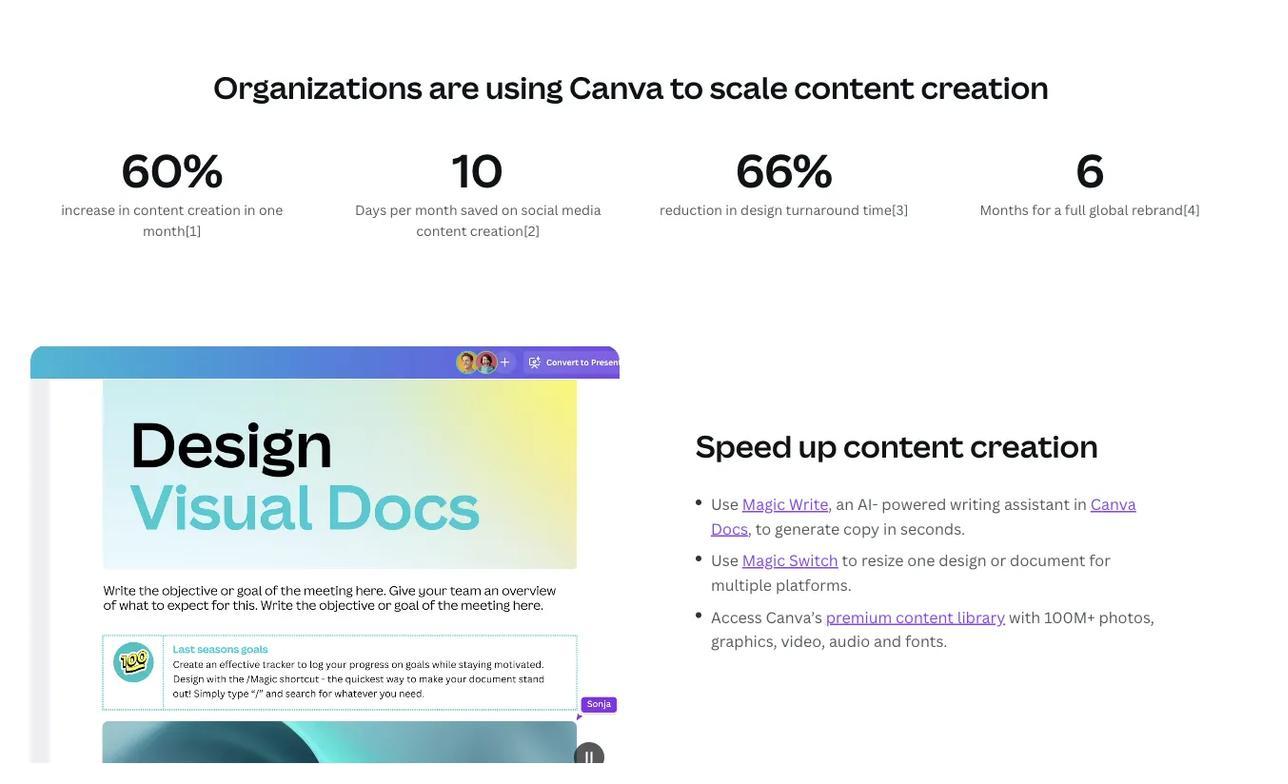 Task type: describe. For each thing, give the bounding box(es) containing it.
canva's
[[766, 607, 823, 627]]

0 vertical spatial creation
[[921, 66, 1050, 107]]

creation[2]
[[470, 222, 540, 240]]

ai-
[[858, 494, 879, 515]]

access
[[711, 607, 763, 627]]

with
[[1010, 607, 1041, 627]]

turnaround
[[786, 201, 860, 219]]

reduction
[[660, 201, 723, 219]]

60% increase in content creation in one month[1]
[[61, 138, 283, 240]]

multiple
[[711, 575, 772, 596]]

or
[[991, 551, 1007, 571]]

an
[[836, 494, 854, 515]]

use for use magic write , an ai- powered writing assistant in
[[711, 494, 739, 515]]

on
[[502, 201, 518, 219]]

canva docs
[[711, 494, 1137, 539]]

media
[[562, 201, 601, 219]]

magic write link
[[743, 494, 829, 515]]

100m+
[[1045, 607, 1096, 627]]

10
[[453, 138, 504, 201]]

0 vertical spatial to
[[670, 66, 704, 107]]

60%
[[121, 138, 223, 201]]

month
[[415, 201, 458, 219]]

speed
[[696, 426, 793, 467]]

library
[[958, 607, 1006, 627]]

saved
[[461, 201, 499, 219]]

increase
[[61, 201, 115, 219]]

66%
[[736, 138, 833, 201]]

up
[[799, 426, 838, 467]]

writing
[[951, 494, 1001, 515]]

organizations
[[213, 66, 423, 107]]

organizations are using canva to scale content creation
[[213, 66, 1050, 107]]

document
[[1011, 551, 1086, 571]]

for inside to resize one design or document for multiple platforms.
[[1090, 551, 1111, 571]]

2 vertical spatial creation
[[971, 426, 1099, 467]]

to resize one design or document for multiple platforms.
[[711, 551, 1111, 596]]

creation inside "60% increase in content creation in one month[1]"
[[187, 201, 241, 219]]

months
[[980, 201, 1029, 219]]

photos,
[[1099, 607, 1155, 627]]

1 horizontal spatial to
[[756, 519, 772, 539]]

seconds.
[[901, 519, 966, 539]]

0 vertical spatial canva
[[570, 66, 664, 107]]

for inside the 6 months for a full global rebrand[4]
[[1033, 201, 1052, 219]]

audio
[[829, 631, 871, 652]]

1 horizontal spatial ,
[[829, 494, 833, 515]]

a
[[1055, 201, 1062, 219]]

rebrand[4]
[[1132, 201, 1201, 219]]



Task type: locate. For each thing, give the bounding box(es) containing it.
, to generate copy in seconds.
[[748, 519, 966, 539]]

content inside "60% increase in content creation in one month[1]"
[[133, 201, 184, 219]]

powered
[[882, 494, 947, 515]]

docs
[[711, 519, 748, 539]]

0 horizontal spatial ,
[[748, 519, 752, 539]]

assistant
[[1005, 494, 1070, 515]]

copy
[[844, 519, 880, 539]]

in
[[118, 201, 130, 219], [244, 201, 256, 219], [726, 201, 738, 219], [1074, 494, 1088, 515], [884, 519, 897, 539]]

content inside 10 days per month saved on social media content creation[2]
[[416, 222, 467, 240]]

,
[[829, 494, 833, 515], [748, 519, 752, 539]]

use up docs
[[711, 494, 739, 515]]

0 vertical spatial ,
[[829, 494, 833, 515]]

canva right "assistant" on the bottom right of the page
[[1091, 494, 1137, 515]]

video,
[[781, 631, 826, 652]]

magic
[[743, 494, 786, 515], [743, 551, 786, 571]]

magic up multiple
[[743, 551, 786, 571]]

use for use magic switch
[[711, 551, 739, 571]]

full
[[1065, 201, 1086, 219]]

6
[[1076, 138, 1105, 201]]

graphics,
[[711, 631, 778, 652]]

speed up content creation
[[696, 426, 1099, 467]]

0 horizontal spatial design
[[741, 201, 783, 219]]

switch
[[790, 551, 839, 571]]

with 100m+ photos, graphics, video, audio and fonts.
[[711, 607, 1155, 652]]

magic for switch
[[743, 551, 786, 571]]

66% reduction in design turnaround time[3]
[[660, 138, 909, 219]]

canva right using
[[570, 66, 664, 107]]

global
[[1090, 201, 1129, 219]]

magic switch link
[[743, 551, 839, 571]]

0 vertical spatial magic
[[743, 494, 786, 515]]

10 days per month saved on social media content creation[2]
[[355, 138, 601, 240]]

per
[[390, 201, 412, 219]]

in inside the 66% reduction in design turnaround time[3]
[[726, 201, 738, 219]]

0 horizontal spatial for
[[1033, 201, 1052, 219]]

write
[[790, 494, 829, 515]]

platforms.
[[776, 575, 852, 596]]

0 vertical spatial for
[[1033, 201, 1052, 219]]

1 horizontal spatial for
[[1090, 551, 1111, 571]]

canva
[[570, 66, 664, 107], [1091, 494, 1137, 515]]

canva inside canva docs
[[1091, 494, 1137, 515]]

to down , to generate copy in seconds.
[[842, 551, 858, 571]]

for
[[1033, 201, 1052, 219], [1090, 551, 1111, 571]]

canva docs link
[[711, 494, 1137, 539]]

using
[[486, 66, 563, 107]]

design down 66%
[[741, 201, 783, 219]]

month[1]
[[143, 222, 201, 240]]

1 vertical spatial ,
[[748, 519, 752, 539]]

design inside to resize one design or document for multiple platforms.
[[939, 551, 987, 571]]

scale
[[710, 66, 788, 107]]

for left a
[[1033, 201, 1052, 219]]

generate
[[775, 519, 840, 539]]

content
[[794, 66, 915, 107], [133, 201, 184, 219], [416, 222, 467, 240], [844, 426, 965, 467], [896, 607, 954, 627]]

and
[[874, 631, 902, 652]]

0 horizontal spatial to
[[670, 66, 704, 107]]

2 magic from the top
[[743, 551, 786, 571]]

to down 'magic write' link
[[756, 519, 772, 539]]

1 vertical spatial design
[[939, 551, 987, 571]]

design for to
[[939, 551, 987, 571]]

use magic switch
[[711, 551, 839, 571]]

2 horizontal spatial to
[[842, 551, 858, 571]]

fonts.
[[906, 631, 948, 652]]

1 horizontal spatial design
[[939, 551, 987, 571]]

1 vertical spatial canva
[[1091, 494, 1137, 515]]

social
[[521, 201, 559, 219]]

one
[[259, 201, 283, 219], [908, 551, 936, 571]]

use magic write , an ai- powered writing assistant in
[[711, 494, 1091, 515]]

1 vertical spatial use
[[711, 551, 739, 571]]

1 magic from the top
[[743, 494, 786, 515]]

1 vertical spatial magic
[[743, 551, 786, 571]]

for right document
[[1090, 551, 1111, 571]]

, left an
[[829, 494, 833, 515]]

use
[[711, 494, 739, 515], [711, 551, 739, 571]]

0 vertical spatial one
[[259, 201, 283, 219]]

premium content library link
[[826, 607, 1006, 627]]

1 vertical spatial one
[[908, 551, 936, 571]]

days
[[355, 201, 387, 219]]

2 use from the top
[[711, 551, 739, 571]]

premium
[[826, 607, 893, 627]]

1 vertical spatial to
[[756, 519, 772, 539]]

access canva's premium content library
[[711, 607, 1006, 627]]

2 vertical spatial to
[[842, 551, 858, 571]]

0 horizontal spatial canva
[[570, 66, 664, 107]]

1 vertical spatial for
[[1090, 551, 1111, 571]]

creation
[[921, 66, 1050, 107], [187, 201, 241, 219], [971, 426, 1099, 467]]

, up use magic switch
[[748, 519, 752, 539]]

design left or
[[939, 551, 987, 571]]

magic up docs
[[743, 494, 786, 515]]

0 horizontal spatial one
[[259, 201, 283, 219]]

1 horizontal spatial one
[[908, 551, 936, 571]]

1 use from the top
[[711, 494, 739, 515]]

resize
[[862, 551, 904, 571]]

0 vertical spatial use
[[711, 494, 739, 515]]

design
[[741, 201, 783, 219], [939, 551, 987, 571]]

time[3]
[[863, 201, 909, 219]]

magic for write
[[743, 494, 786, 515]]

use up multiple
[[711, 551, 739, 571]]

6 months for a full global rebrand[4]
[[980, 138, 1201, 219]]

design for 66%
[[741, 201, 783, 219]]

1 horizontal spatial canva
[[1091, 494, 1137, 515]]

one inside to resize one design or document for multiple platforms.
[[908, 551, 936, 571]]

to inside to resize one design or document for multiple platforms.
[[842, 551, 858, 571]]

to left scale
[[670, 66, 704, 107]]

one inside "60% increase in content creation in one month[1]"
[[259, 201, 283, 219]]

design inside the 66% reduction in design turnaround time[3]
[[741, 201, 783, 219]]

0 vertical spatial design
[[741, 201, 783, 219]]

to
[[670, 66, 704, 107], [756, 519, 772, 539], [842, 551, 858, 571]]

are
[[429, 66, 480, 107]]

1 vertical spatial creation
[[187, 201, 241, 219]]



Task type: vqa. For each thing, say whether or not it's contained in the screenshot.
month[1]
yes



